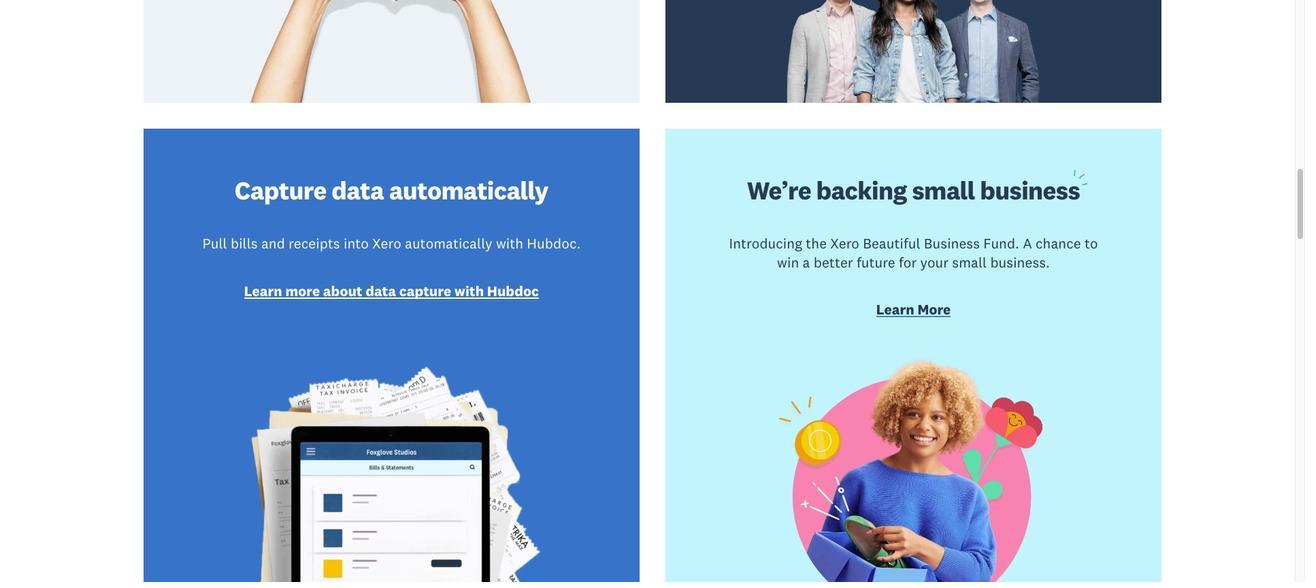Task type: vqa. For each thing, say whether or not it's contained in the screenshot.
about
yes



Task type: describe. For each thing, give the bounding box(es) containing it.
hands in a heart shape image
[[248, 0, 535, 103]]

into
[[344, 234, 369, 253]]

pull
[[202, 234, 227, 253]]

backing
[[817, 175, 908, 207]]

and
[[261, 234, 285, 253]]

business.
[[991, 253, 1051, 271]]

hubdoc
[[487, 282, 539, 300]]

better
[[814, 253, 854, 271]]

learn more about data capture with hubdoc link
[[244, 282, 539, 303]]

business
[[981, 175, 1081, 207]]

we're backing small
[[748, 175, 981, 207]]

receipts
[[289, 234, 340, 253]]

1 xero from the left
[[373, 234, 402, 253]]

small inside introducing the xero beautiful business fund. a chance to win a better future for your small business.
[[953, 253, 987, 271]]

learn more link
[[877, 300, 951, 322]]

capture
[[400, 282, 452, 300]]

the
[[806, 234, 827, 253]]

win
[[778, 253, 800, 271]]

xero inside introducing the xero beautiful business fund. a chance to win a better future for your small business.
[[831, 234, 860, 253]]

introducing
[[730, 234, 803, 253]]

about
[[323, 282, 363, 300]]

hubdoc.
[[527, 234, 581, 253]]

future
[[857, 253, 896, 271]]

fund.
[[984, 234, 1020, 253]]

more
[[286, 282, 320, 300]]

a
[[803, 253, 811, 271]]

0 vertical spatial data
[[332, 175, 384, 207]]

1 vertical spatial data
[[366, 282, 396, 300]]



Task type: locate. For each thing, give the bounding box(es) containing it.
with left hubdoc.
[[496, 234, 524, 253]]

bills
[[231, 234, 258, 253]]

1 horizontal spatial learn
[[877, 300, 915, 319]]

1 vertical spatial automatically
[[405, 234, 493, 253]]

learn left the more
[[877, 300, 915, 319]]

automatically
[[389, 175, 549, 207], [405, 234, 493, 253]]

1 vertical spatial small
[[953, 253, 987, 271]]

small up business
[[913, 175, 976, 207]]

learn
[[244, 282, 282, 300], [877, 300, 915, 319]]

learn for backing
[[877, 300, 915, 319]]

learn inside learn more about data capture with hubdoc link
[[244, 282, 282, 300]]

your
[[921, 253, 949, 271]]

business
[[925, 234, 981, 253]]

xero
[[373, 234, 402, 253], [831, 234, 860, 253]]

1 horizontal spatial with
[[496, 234, 524, 253]]

data right about
[[366, 282, 396, 300]]

pull bills and receipts into xero automatically with hubdoc.
[[202, 234, 581, 253]]

learn left more
[[244, 282, 282, 300]]

small
[[913, 175, 976, 207], [953, 253, 987, 271]]

learn more about data capture with hubdoc
[[244, 282, 539, 300]]

capture data automatically
[[235, 175, 549, 207]]

introducing the xero beautiful business fund. a chance to win a better future for your small business.
[[730, 234, 1099, 271]]

we're
[[748, 175, 812, 207]]

beautiful
[[864, 234, 921, 253]]

a tablet device shows scanned bills and statements over a pile of paperwork image
[[196, 342, 588, 582]]

capture
[[235, 175, 327, 207]]

1 horizontal spatial xero
[[831, 234, 860, 253]]

with left hubdoc
[[455, 282, 484, 300]]

chance
[[1036, 234, 1082, 253]]

0 vertical spatial automatically
[[389, 175, 549, 207]]

a
[[1024, 234, 1033, 253]]

1 vertical spatial with
[[455, 282, 484, 300]]

0 horizontal spatial xero
[[373, 234, 402, 253]]

with
[[496, 234, 524, 253], [455, 282, 484, 300]]

0 horizontal spatial with
[[455, 282, 484, 300]]

to
[[1085, 234, 1099, 253]]

accountants and bookkeepers standing next to each other image
[[770, 0, 1058, 103]]

learn more
[[877, 300, 951, 319]]

2 xero from the left
[[831, 234, 860, 253]]

learn for data
[[244, 282, 282, 300]]

0 horizontal spatial learn
[[244, 282, 282, 300]]

a retail store owner holds a shoe box and smiles at the camera image
[[770, 347, 1058, 582]]

learn inside learn more link
[[877, 300, 915, 319]]

0 vertical spatial with
[[496, 234, 524, 253]]

xero right into
[[373, 234, 402, 253]]

xero up better
[[831, 234, 860, 253]]

more
[[918, 300, 951, 319]]

data
[[332, 175, 384, 207], [366, 282, 396, 300]]

data up into
[[332, 175, 384, 207]]

0 vertical spatial small
[[913, 175, 976, 207]]

small down business
[[953, 253, 987, 271]]

for
[[899, 253, 917, 271]]



